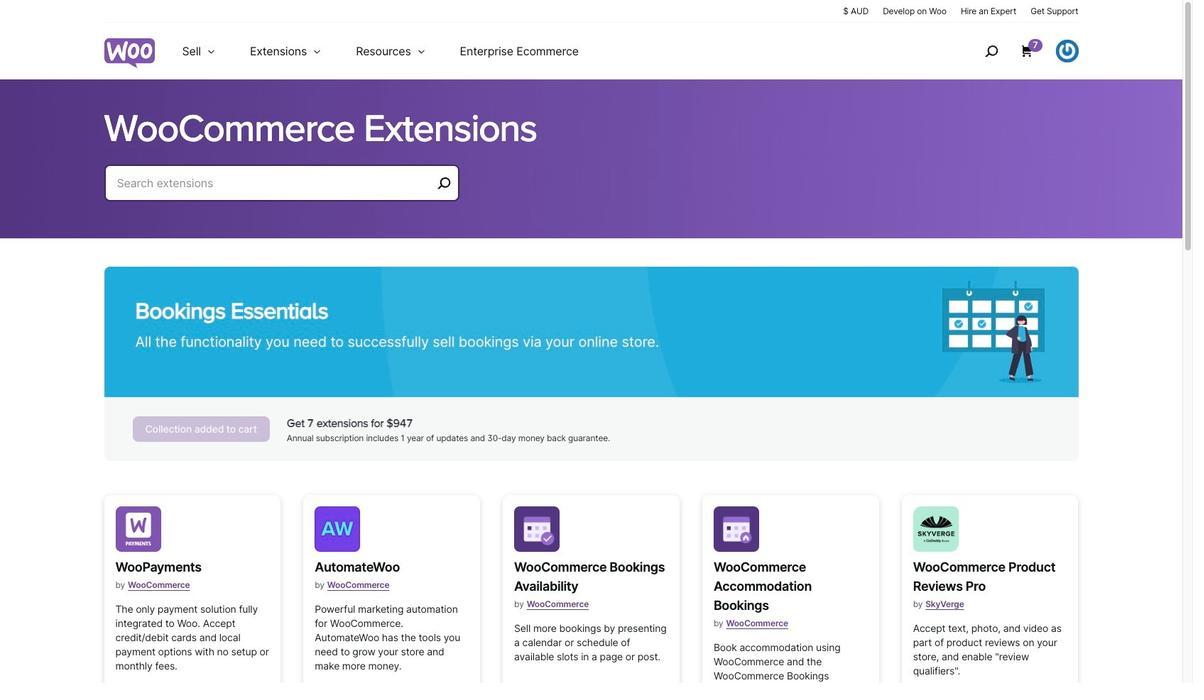 Task type: vqa. For each thing, say whether or not it's contained in the screenshot.
Search extensions search field
yes



Task type: describe. For each thing, give the bounding box(es) containing it.
service navigation menu element
[[955, 28, 1078, 74]]

search image
[[980, 40, 1003, 63]]



Task type: locate. For each thing, give the bounding box(es) containing it.
Search extensions search field
[[117, 173, 432, 193]]

open account menu image
[[1056, 40, 1078, 63]]

None search field
[[104, 165, 459, 219]]



